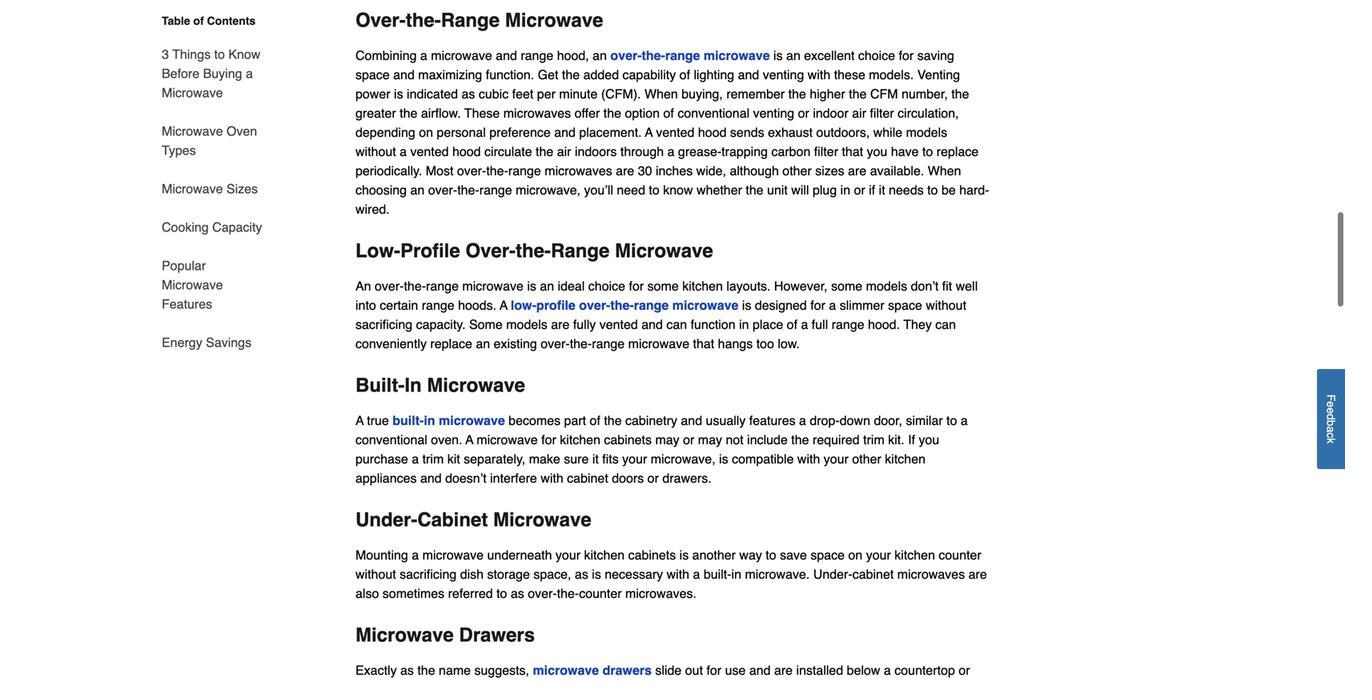 Task type: describe. For each thing, give the bounding box(es) containing it.
although
[[730, 163, 779, 178]]

feet
[[512, 86, 533, 101]]

an down periodically.
[[410, 183, 425, 197]]

a up inches
[[667, 144, 675, 159]]

purchase
[[355, 452, 408, 466]]

necessary
[[605, 567, 663, 582]]

hood.
[[868, 317, 900, 332]]

over- up capability
[[610, 48, 642, 63]]

for inside slide out for use and are installed below a countertop or
[[707, 663, 721, 678]]

or left if
[[854, 183, 865, 197]]

some
[[469, 317, 503, 332]]

1 vertical spatial range
[[551, 240, 610, 262]]

1 horizontal spatial when
[[928, 163, 961, 178]]

down
[[840, 413, 870, 428]]

cooking
[[162, 220, 209, 235]]

conventional inside becomes part of the cabinetry and usually features a drop-down door, similar to a conventional oven. a microwave for kitchen cabinets may or may not include the required trim kit. if you purchase a trim kit separately, make sure it fits your microwave, is compatible with your other kitchen appliances and doesn't interfere with cabinet doors or drawers.
[[355, 432, 427, 447]]

doesn't
[[445, 471, 487, 486]]

0 vertical spatial trim
[[863, 432, 885, 447]]

over- inside 'mounting a microwave underneath your kitchen cabinets is another way to save space on your kitchen counter without sacrificing dish storage space, as is necessary with a built-in microwave. under-cabinet microwaves are also sometimes referred to as over-the-counter microwaves.'
[[528, 586, 557, 601]]

and left the usually
[[681, 413, 702, 428]]

a inside 3 things to know before buying a microwave
[[246, 66, 253, 81]]

will
[[791, 183, 809, 197]]

power
[[355, 86, 390, 101]]

the down venting
[[951, 86, 969, 101]]

1 vertical spatial venting
[[753, 106, 794, 120]]

is inside becomes part of the cabinetry and usually features a drop-down door, similar to a conventional oven. a microwave for kitchen cabinets may or may not include the required trim kit. if you purchase a trim kit separately, make sure it fits your microwave, is compatible with your other kitchen appliances and doesn't interfere with cabinet doors or drawers.
[[719, 452, 728, 466]]

microwaves.
[[625, 586, 696, 601]]

an left excellent
[[786, 48, 800, 63]]

they
[[903, 317, 932, 332]]

or up exhaust at top right
[[798, 106, 809, 120]]

installed
[[796, 663, 843, 678]]

0 horizontal spatial built-
[[393, 413, 424, 428]]

a right mounting
[[412, 548, 419, 562]]

hood,
[[557, 48, 589, 63]]

the up depending
[[400, 106, 417, 120]]

f
[[1325, 395, 1337, 401]]

3 things to know before buying a microwave link
[[162, 35, 263, 112]]

name
[[439, 663, 471, 678]]

in inside is an excellent choice for saving space and maximizing function. get the added capability of lighting and venting with these models. venting power is indicated as cubic feet per minute (cfm). when buying, remember the higher the cfm number, the greater the airflow. these microwaves offer the option of conventional venting or indoor air filter circulation, depending on personal preference and placement. a vented hood sends exhaust outdoors, while models without a vented hood circulate the air indoors through a grease-trapping carbon filter that you have to replace periodically. most over-the-range microwaves are 30 inches wide, although other sizes are available. when choosing an over-the-range microwave, you'll need to know whether the unit will plug in or if it needs to be hard- wired.
[[840, 183, 850, 197]]

or up drawers.
[[683, 432, 694, 447]]

microwave up an over-the-range microwave is an ideal choice for some kitchen layouts. however, some models don't fit well into certain range hoods. a
[[615, 240, 713, 262]]

a left full
[[801, 317, 808, 332]]

0 vertical spatial venting
[[763, 67, 804, 82]]

indicated
[[407, 86, 458, 101]]

out
[[685, 663, 703, 678]]

0 vertical spatial counter
[[939, 548, 981, 562]]

microwave oven types
[[162, 124, 257, 158]]

low-
[[355, 240, 400, 262]]

are inside the is designed for a slimmer space without sacrificing capacity. some models are fully vented and can function in place of a full range hood. they can conveniently replace an existing over-the-range microwave that hangs too low.
[[551, 317, 570, 332]]

microwave up 'built-in microwave' link
[[427, 374, 525, 396]]

remember
[[726, 86, 785, 101]]

1 vertical spatial hood
[[452, 144, 481, 159]]

over-the-range microwave
[[355, 9, 603, 31]]

on inside 'mounting a microwave underneath your kitchen cabinets is another way to save space on your kitchen counter without sacrificing dish storage space, as is necessary with a built-in microwave. under-cabinet microwaves are also sometimes referred to as over-the-counter microwaves.'
[[848, 548, 862, 562]]

microwaves inside 'mounting a microwave underneath your kitchen cabinets is another way to save space on your kitchen counter without sacrificing dish storage space, as is necessary with a built-in microwave. under-cabinet microwaves are also sometimes referred to as over-the-counter microwaves.'
[[897, 567, 965, 582]]

to right 'have'
[[922, 144, 933, 159]]

or inside slide out for use and are installed below a countertop or
[[959, 663, 970, 678]]

you inside becomes part of the cabinetry and usually features a drop-down door, similar to a conventional oven. a microwave for kitchen cabinets may or may not include the required trim kit. if you purchase a trim kit separately, make sure it fits your microwave, is compatible with your other kitchen appliances and doesn't interfere with cabinet doors or drawers.
[[919, 432, 939, 447]]

that inside is an excellent choice for saving space and maximizing function. get the added capability of lighting and venting with these models. venting power is indicated as cubic feet per minute (cfm). when buying, remember the higher the cfm number, the greater the airflow. these microwaves offer the option of conventional venting or indoor air filter circulation, depending on personal preference and placement. a vented hood sends exhaust outdoors, while models without a vented hood circulate the air indoors through a grease-trapping carbon filter that you have to replace periodically. most over-the-range microwaves are 30 inches wide, although other sizes are available. when choosing an over-the-range microwave, you'll need to know whether the unit will plug in or if it needs to be hard- wired.
[[842, 144, 863, 159]]

through
[[620, 144, 664, 159]]

to down storage
[[496, 586, 507, 601]]

replace inside the is designed for a slimmer space without sacrificing capacity. some models are fully vented and can function in place of a full range hood. they can conveniently replace an existing over-the-range microwave that hangs too low.
[[430, 336, 472, 351]]

buying,
[[682, 86, 723, 101]]

sends
[[730, 125, 764, 140]]

1 some from the left
[[647, 279, 679, 293]]

drawers
[[459, 624, 535, 646]]

a down another
[[693, 567, 700, 582]]

2 can from the left
[[935, 317, 956, 332]]

table of contents element
[[143, 13, 263, 352]]

the- inside an over-the-range microwave is an ideal choice for some kitchen layouts. however, some models don't fit well into certain range hoods. a
[[404, 279, 426, 293]]

other inside is an excellent choice for saving space and maximizing function. get the added capability of lighting and venting with these models. venting power is indicated as cubic feet per minute (cfm). when buying, remember the higher the cfm number, the greater the airflow. these microwaves offer the option of conventional venting or indoor air filter circulation, depending on personal preference and placement. a vented hood sends exhaust outdoors, while models without a vented hood circulate the air indoors through a grease-trapping carbon filter that you have to replace periodically. most over-the-range microwaves are 30 inches wide, although other sizes are available. when choosing an over-the-range microwave, you'll need to know whether the unit will plug in or if it needs to be hard- wired.
[[782, 163, 812, 178]]

microwave, inside is an excellent choice for saving space and maximizing function. get the added capability of lighting and venting with these models. venting power is indicated as cubic feet per minute (cfm). when buying, remember the higher the cfm number, the greater the airflow. these microwaves offer the option of conventional venting or indoor air filter circulation, depending on personal preference and placement. a vented hood sends exhaust outdoors, while models without a vented hood circulate the air indoors through a grease-trapping carbon filter that you have to replace periodically. most over-the-range microwaves are 30 inches wide, although other sizes are available. when choosing an over-the-range microwave, you'll need to know whether the unit will plug in or if it needs to be hard- wired.
[[516, 183, 580, 197]]

whether
[[697, 183, 742, 197]]

cabinet inside becomes part of the cabinetry and usually features a drop-down door, similar to a conventional oven. a microwave for kitchen cabinets may or may not include the required trim kit. if you purchase a trim kit separately, make sure it fits your microwave, is compatible with your other kitchen appliances and doesn't interfere with cabinet doors or drawers.
[[567, 471, 608, 486]]

0 vertical spatial vented
[[656, 125, 694, 140]]

under- inside 'mounting a microwave underneath your kitchen cabinets is another way to save space on your kitchen counter without sacrificing dish storage space, as is necessary with a built-in microwave. under-cabinet microwaves are also sometimes referred to as over-the-counter microwaves.'
[[813, 567, 852, 582]]

kit.
[[888, 432, 904, 447]]

table
[[162, 14, 190, 27]]

over- inside an over-the-range microwave is an ideal choice for some kitchen layouts. however, some models don't fit well into certain range hoods. a
[[375, 279, 404, 293]]

space inside 'mounting a microwave underneath your kitchen cabinets is another way to save space on your kitchen counter without sacrificing dish storage space, as is necessary with a built-in microwave. under-cabinet microwaves are also sometimes referred to as over-the-counter microwaves.'
[[810, 548, 845, 562]]

lighting
[[694, 67, 734, 82]]

the up placement.
[[604, 106, 621, 120]]

microwave sizes
[[162, 181, 258, 196]]

cabinets inside 'mounting a microwave underneath your kitchen cabinets is another way to save space on your kitchen counter without sacrificing dish storage space, as is necessary with a built-in microwave. under-cabinet microwaves are also sometimes referred to as over-the-counter microwaves.'
[[628, 548, 676, 562]]

built- inside 'mounting a microwave underneath your kitchen cabinets is another way to save space on your kitchen counter without sacrificing dish storage space, as is necessary with a built-in microwave. under-cabinet microwaves are also sometimes referred to as over-the-counter microwaves.'
[[704, 567, 731, 582]]

microwave inside an over-the-range microwave is an ideal choice for some kitchen layouts. however, some models don't fit well into certain range hoods. a
[[462, 279, 524, 293]]

periodically.
[[355, 163, 422, 178]]

over- up fully
[[579, 298, 610, 313]]

contents
[[207, 14, 256, 27]]

mounting
[[355, 548, 408, 562]]

if
[[869, 183, 875, 197]]

energy
[[162, 335, 202, 350]]

with down required
[[797, 452, 820, 466]]

a up periodically.
[[400, 144, 407, 159]]

and down combining
[[393, 67, 415, 82]]

too
[[756, 336, 774, 351]]

a up maximizing
[[420, 48, 427, 63]]

without inside is an excellent choice for saving space and maximizing function. get the added capability of lighting and venting with these models. venting power is indicated as cubic feet per minute (cfm). when buying, remember the higher the cfm number, the greater the airflow. these microwaves offer the option of conventional venting or indoor air filter circulation, depending on personal preference and placement. a vented hood sends exhaust outdoors, while models without a vented hood circulate the air indoors through a grease-trapping carbon filter that you have to replace periodically. most over-the-range microwaves are 30 inches wide, although other sizes are available. when choosing an over-the-range microwave, you'll need to know whether the unit will plug in or if it needs to be hard- wired.
[[355, 144, 396, 159]]

well
[[956, 279, 978, 293]]

d
[[1325, 414, 1337, 420]]

microwave inside becomes part of the cabinetry and usually features a drop-down door, similar to a conventional oven. a microwave for kitchen cabinets may or may not include the required trim kit. if you purchase a trim kit separately, make sure it fits your microwave, is compatible with your other kitchen appliances and doesn't interfere with cabinet doors or drawers.
[[477, 432, 538, 447]]

mounting a microwave underneath your kitchen cabinets is another way to save space on your kitchen counter without sacrificing dish storage space, as is necessary with a built-in microwave. under-cabinet microwaves are also sometimes referred to as over-the-counter microwaves.
[[355, 548, 987, 601]]

conveniently
[[355, 336, 427, 351]]

the right include
[[791, 432, 809, 447]]

buying
[[203, 66, 242, 81]]

1 horizontal spatial filter
[[870, 106, 894, 120]]

it inside is an excellent choice for saving space and maximizing function. get the added capability of lighting and venting with these models. venting power is indicated as cubic feet per minute (cfm). when buying, remember the higher the cfm number, the greater the airflow. these microwaves offer the option of conventional venting or indoor air filter circulation, depending on personal preference and placement. a vented hood sends exhaust outdoors, while models without a vented hood circulate the air indoors through a grease-trapping carbon filter that you have to replace periodically. most over-the-range microwaves are 30 inches wide, although other sizes are available. when choosing an over-the-range microwave, you'll need to know whether the unit will plug in or if it needs to be hard- wired.
[[879, 183, 885, 197]]

plug
[[813, 183, 837, 197]]

of right option
[[663, 106, 674, 120]]

and up function.
[[496, 48, 517, 63]]

separately,
[[464, 452, 525, 466]]

a inside slide out for use and are installed below a countertop or
[[884, 663, 891, 678]]

over- down most
[[428, 183, 457, 197]]

saving
[[917, 48, 954, 63]]

space inside is an excellent choice for saving space and maximizing function. get the added capability of lighting and venting with these models. venting power is indicated as cubic feet per minute (cfm). when buying, remember the higher the cfm number, the greater the airflow. these microwaves offer the option of conventional venting or indoor air filter circulation, depending on personal preference and placement. a vented hood sends exhaust outdoors, while models without a vented hood circulate the air indoors through a grease-trapping carbon filter that you have to replace periodically. most over-the-range microwaves are 30 inches wide, although other sizes are available. when choosing an over-the-range microwave, you'll need to know whether the unit will plug in or if it needs to be hard- wired.
[[355, 67, 390, 82]]

is right power
[[394, 86, 403, 101]]

similar
[[906, 413, 943, 428]]

on inside is an excellent choice for saving space and maximizing function. get the added capability of lighting and venting with these models. venting power is indicated as cubic feet per minute (cfm). when buying, remember the higher the cfm number, the greater the airflow. these microwaves offer the option of conventional venting or indoor air filter circulation, depending on personal preference and placement. a vented hood sends exhaust outdoors, while models without a vented hood circulate the air indoors through a grease-trapping carbon filter that you have to replace periodically. most over-the-range microwaves are 30 inches wide, although other sizes are available. when choosing an over-the-range microwave, you'll need to know whether the unit will plug in or if it needs to be hard- wired.
[[419, 125, 433, 140]]

if
[[908, 432, 915, 447]]

b
[[1325, 420, 1337, 426]]

with down make at the bottom left
[[541, 471, 563, 486]]

circulation,
[[898, 106, 959, 120]]

microwave up function at the right of the page
[[672, 298, 739, 313]]

microwave oven types link
[[162, 112, 263, 170]]

savings
[[206, 335, 251, 350]]

0 vertical spatial over-
[[355, 9, 406, 31]]

as down storage
[[511, 586, 524, 601]]

dish
[[460, 567, 484, 582]]

1 vertical spatial counter
[[579, 586, 622, 601]]

a left true
[[355, 413, 364, 428]]

slide out for use and are installed below a countertop or
[[355, 663, 988, 678]]

are inside slide out for use and are installed below a countertop or
[[774, 663, 793, 678]]

the- inside the is designed for a slimmer space without sacrificing capacity. some models are fully vented and can function in place of a full range hood. they can conveniently replace an existing over-the-range microwave that hangs too low.
[[570, 336, 592, 351]]

make
[[529, 452, 560, 466]]

microwave, inside becomes part of the cabinetry and usually features a drop-down door, similar to a conventional oven. a microwave for kitchen cabinets may or may not include the required trim kit. if you purchase a trim kit separately, make sure it fits your microwave, is compatible with your other kitchen appliances and doesn't interfere with cabinet doors or drawers.
[[651, 452, 715, 466]]

is left another
[[679, 548, 689, 562]]

the- inside 'mounting a microwave underneath your kitchen cabinets is another way to save space on your kitchen counter without sacrificing dish storage space, as is necessary with a built-in microwave. under-cabinet microwaves are also sometimes referred to as over-the-counter microwaves.'
[[557, 586, 579, 601]]

certain
[[380, 298, 418, 313]]

the left name
[[417, 663, 435, 678]]

becomes part of the cabinetry and usually features a drop-down door, similar to a conventional oven. a microwave for kitchen cabinets may or may not include the required trim kit. if you purchase a trim kit separately, make sure it fits your microwave, is compatible with your other kitchen appliances and doesn't interfere with cabinet doors or drawers.
[[355, 413, 968, 486]]

it inside becomes part of the cabinetry and usually features a drop-down door, similar to a conventional oven. a microwave for kitchen cabinets may or may not include the required trim kit. if you purchase a trim kit separately, make sure it fits your microwave, is compatible with your other kitchen appliances and doesn't interfere with cabinet doors or drawers.
[[592, 452, 599, 466]]

added
[[583, 67, 619, 82]]

space inside the is designed for a slimmer space without sacrificing capacity. some models are fully vented and can function in place of a full range hood. they can conveniently replace an existing over-the-range microwave that hangs too low.
[[888, 298, 922, 313]]

indoors
[[575, 144, 617, 159]]

0 vertical spatial air
[[852, 106, 866, 120]]

popular microwave features link
[[162, 247, 263, 323]]

for inside the is designed for a slimmer space without sacrificing capacity. some models are fully vented and can function in place of a full range hood. they can conveniently replace an existing over-the-range microwave that hangs too low.
[[810, 298, 825, 313]]

sacrificing inside the is designed for a slimmer space without sacrificing capacity. some models are fully vented and can function in place of a full range hood. they can conveniently replace an existing over-the-range microwave that hangs too low.
[[355, 317, 412, 332]]

models inside is an excellent choice for saving space and maximizing function. get the added capability of lighting and venting with these models. venting power is indicated as cubic feet per minute (cfm). when buying, remember the higher the cfm number, the greater the airflow. these microwaves offer the option of conventional venting or indoor air filter circulation, depending on personal preference and placement. a vented hood sends exhaust outdoors, while models without a vented hood circulate the air indoors through a grease-trapping carbon filter that you have to replace periodically. most over-the-range microwaves are 30 inches wide, although other sizes are available. when choosing an over-the-range microwave, you'll need to know whether the unit will plug in or if it needs to be hard- wired.
[[906, 125, 947, 140]]

microwave.
[[745, 567, 810, 582]]

replace inside is an excellent choice for saving space and maximizing function. get the added capability of lighting and venting with these models. venting power is indicated as cubic feet per minute (cfm). when buying, remember the higher the cfm number, the greater the airflow. these microwaves offer the option of conventional venting or indoor air filter circulation, depending on personal preference and placement. a vented hood sends exhaust outdoors, while models without a vented hood circulate the air indoors through a grease-trapping carbon filter that you have to replace periodically. most over-the-range microwaves are 30 inches wide, although other sizes are available. when choosing an over-the-range microwave, you'll need to know whether the unit will plug in or if it needs to be hard- wired.
[[937, 144, 979, 159]]

other inside becomes part of the cabinetry and usually features a drop-down door, similar to a conventional oven. a microwave for kitchen cabinets may or may not include the required trim kit. if you purchase a trim kit separately, make sure it fits your microwave, is compatible with your other kitchen appliances and doesn't interfere with cabinet doors or drawers.
[[852, 452, 881, 466]]

0 vertical spatial when
[[645, 86, 678, 101]]

over- right most
[[457, 163, 486, 178]]

built-in microwave link
[[393, 413, 505, 428]]

sizes
[[227, 181, 258, 196]]

for inside is an excellent choice for saving space and maximizing function. get the added capability of lighting and venting with these models. venting power is indicated as cubic feet per minute (cfm). when buying, remember the higher the cfm number, the greater the airflow. these microwaves offer the option of conventional venting or indoor air filter circulation, depending on personal preference and placement. a vented hood sends exhaust outdoors, while models without a vented hood circulate the air indoors through a grease-trapping carbon filter that you have to replace periodically. most over-the-range microwaves are 30 inches wide, although other sizes are available. when choosing an over-the-range microwave, you'll need to know whether the unit will plug in or if it needs to be hard- wired.
[[899, 48, 914, 63]]

a left slimmer on the right top of the page
[[829, 298, 836, 313]]

wired.
[[355, 202, 390, 217]]

in up oven.
[[424, 413, 435, 428]]

energy savings link
[[162, 323, 251, 352]]

airflow.
[[421, 106, 461, 120]]

energy savings
[[162, 335, 251, 350]]

cabinet
[[417, 509, 488, 531]]

0 vertical spatial range
[[441, 9, 500, 31]]

0 vertical spatial microwaves
[[503, 106, 571, 120]]

trapping
[[721, 144, 768, 159]]

fits
[[602, 452, 619, 466]]

sacrificing inside 'mounting a microwave underneath your kitchen cabinets is another way to save space on your kitchen counter without sacrificing dish storage space, as is necessary with a built-in microwave. under-cabinet microwaves are also sometimes referred to as over-the-counter microwaves.'
[[400, 567, 457, 582]]

that inside the is designed for a slimmer space without sacrificing capacity. some models are fully vented and can function in place of a full range hood. they can conveniently replace an existing over-the-range microwave that hangs too low.
[[693, 336, 714, 351]]

microwave up 'cooking'
[[162, 181, 223, 196]]

models inside an over-the-range microwave is an ideal choice for some kitchen layouts. however, some models don't fit well into certain range hoods. a
[[866, 279, 907, 293]]

microwave up features
[[162, 277, 223, 292]]

f e e d b a c k
[[1325, 395, 1337, 444]]

interfere
[[490, 471, 537, 486]]

microwave up maximizing
[[431, 48, 492, 63]]

these
[[834, 67, 865, 82]]

for inside an over-the-range microwave is an ideal choice for some kitchen layouts. however, some models don't fit well into certain range hoods. a
[[629, 279, 644, 293]]

the down hood, at the left of the page
[[562, 67, 580, 82]]

microwave up combining a microwave and range hood, an over-the-range microwave
[[505, 9, 603, 31]]

1 vertical spatial microwaves
[[545, 163, 612, 178]]

most
[[426, 163, 453, 178]]

the down preference at the top left of page
[[536, 144, 553, 159]]

oven
[[227, 124, 257, 139]]

low-profile over-the-range microwave
[[511, 298, 739, 313]]

drop-
[[810, 413, 840, 428]]

inches
[[656, 163, 693, 178]]

doors
[[612, 471, 644, 486]]

built-in microwave
[[355, 374, 525, 396]]

microwave down sometimes
[[355, 624, 454, 646]]

microwave up oven.
[[439, 413, 505, 428]]

1 vertical spatial over-
[[465, 240, 516, 262]]

is left necessary
[[592, 567, 601, 582]]

over-the-range microwave link
[[610, 48, 770, 63]]

is inside the is designed for a slimmer space without sacrificing capacity. some models are fully vented and can function in place of a full range hood. they can conveniently replace an existing over-the-range microwave that hangs too low.
[[742, 298, 751, 313]]

a inside is an excellent choice for saving space and maximizing function. get the added capability of lighting and venting with these models. venting power is indicated as cubic feet per minute (cfm). when buying, remember the higher the cfm number, the greater the airflow. these microwaves offer the option of conventional venting or indoor air filter circulation, depending on personal preference and placement. a vented hood sends exhaust outdoors, while models without a vented hood circulate the air indoors through a grease-trapping carbon filter that you have to replace periodically. most over-the-range microwaves are 30 inches wide, although other sizes are available. when choosing an over-the-range microwave, you'll need to know whether the unit will plug in or if it needs to be hard- wired.
[[645, 125, 653, 140]]

offer
[[575, 106, 600, 120]]



Task type: locate. For each thing, give the bounding box(es) containing it.
to down 30
[[649, 183, 660, 197]]

low-
[[511, 298, 536, 313]]

1 vertical spatial sacrificing
[[400, 567, 457, 582]]

1 vertical spatial vented
[[410, 144, 449, 159]]

the left higher
[[788, 86, 806, 101]]

0 horizontal spatial may
[[655, 432, 679, 447]]

0 horizontal spatial when
[[645, 86, 678, 101]]

under- right the microwave.
[[813, 567, 852, 582]]

microwave up hoods.
[[462, 279, 524, 293]]

as inside is an excellent choice for saving space and maximizing function. get the added capability of lighting and venting with these models. venting power is indicated as cubic feet per minute (cfm). when buying, remember the higher the cfm number, the greater the airflow. these microwaves offer the option of conventional venting or indoor air filter circulation, depending on personal preference and placement. a vented hood sends exhaust outdoors, while models without a vented hood circulate the air indoors through a grease-trapping carbon filter that you have to replace periodically. most over-the-range microwaves are 30 inches wide, although other sizes are available. when choosing an over-the-range microwave, you'll need to know whether the unit will plug in or if it needs to be hard- wired.
[[462, 86, 475, 101]]

0 horizontal spatial it
[[592, 452, 599, 466]]

hood down personal at the top of the page
[[452, 144, 481, 159]]

and inside slide out for use and are installed below a countertop or
[[749, 663, 771, 678]]

fit
[[942, 279, 952, 293]]

over- up certain
[[375, 279, 404, 293]]

popular
[[162, 258, 206, 273]]

1 horizontal spatial hood
[[698, 125, 727, 140]]

1 e from the top
[[1325, 401, 1337, 408]]

over- inside the is designed for a slimmer space without sacrificing capacity. some models are fully vented and can function in place of a full range hood. they can conveniently replace an existing over-the-range microwave that hangs too low.
[[541, 336, 570, 351]]

another
[[692, 548, 736, 562]]

1 vertical spatial trim
[[422, 452, 444, 466]]

drawers.
[[662, 471, 712, 486]]

1 vertical spatial when
[[928, 163, 961, 178]]

of inside becomes part of the cabinetry and usually features a drop-down door, similar to a conventional oven. a microwave for kitchen cabinets may or may not include the required trim kit. if you purchase a trim kit separately, make sure it fits your microwave, is compatible with your other kitchen appliances and doesn't interfere with cabinet doors or drawers.
[[590, 413, 600, 428]]

a right purchase
[[412, 452, 419, 466]]

2 may from the left
[[698, 432, 722, 447]]

microwave up underneath
[[493, 509, 591, 531]]

1 vertical spatial microwave,
[[651, 452, 715, 466]]

1 vertical spatial models
[[866, 279, 907, 293]]

storage
[[487, 567, 530, 582]]

sacrificing
[[355, 317, 412, 332], [400, 567, 457, 582]]

higher
[[810, 86, 845, 101]]

range
[[441, 9, 500, 31], [551, 240, 610, 262]]

0 horizontal spatial microwave,
[[516, 183, 580, 197]]

0 horizontal spatial on
[[419, 125, 433, 140]]

microwave inside the is designed for a slimmer space without sacrificing capacity. some models are fully vented and can function in place of a full range hood. they can conveniently replace an existing over-the-range microwave that hangs too low.
[[628, 336, 689, 351]]

it
[[879, 183, 885, 197], [592, 452, 599, 466]]

is
[[773, 48, 783, 63], [394, 86, 403, 101], [527, 279, 536, 293], [742, 298, 751, 313], [719, 452, 728, 466], [679, 548, 689, 562], [592, 567, 601, 582]]

over-
[[355, 9, 406, 31], [465, 240, 516, 262]]

0 horizontal spatial counter
[[579, 586, 622, 601]]

0 horizontal spatial cabinet
[[567, 471, 608, 486]]

exhaust
[[768, 125, 813, 140]]

0 horizontal spatial that
[[693, 336, 714, 351]]

and up remember in the right top of the page
[[738, 67, 759, 82]]

0 vertical spatial you
[[867, 144, 887, 159]]

save
[[780, 548, 807, 562]]

in inside 'mounting a microwave underneath your kitchen cabinets is another way to save space on your kitchen counter without sacrificing dish storage space, as is necessary with a built-in microwave. under-cabinet microwaves are also sometimes referred to as over-the-counter microwaves.'
[[731, 567, 741, 582]]

when
[[645, 86, 678, 101], [928, 163, 961, 178]]

2 vertical spatial models
[[506, 317, 547, 332]]

for up low-profile over-the-range microwave link on the top of the page
[[629, 279, 644, 293]]

an up profile
[[540, 279, 554, 293]]

2 horizontal spatial space
[[888, 298, 922, 313]]

features
[[749, 413, 795, 428]]

3
[[162, 47, 169, 62]]

some up slimmer on the right top of the page
[[831, 279, 862, 293]]

to inside becomes part of the cabinetry and usually features a drop-down door, similar to a conventional oven. a microwave for kitchen cabinets may or may not include the required trim kit. if you purchase a trim kit separately, make sure it fits your microwave, is compatible with your other kitchen appliances and doesn't interfere with cabinet doors or drawers.
[[946, 413, 957, 428]]

outdoors,
[[816, 125, 870, 140]]

1 vertical spatial replace
[[430, 336, 472, 351]]

microwave inside 'mounting a microwave underneath your kitchen cabinets is another way to save space on your kitchen counter without sacrificing dish storage space, as is necessary with a built-in microwave. under-cabinet microwaves are also sometimes referred to as over-the-counter microwaves.'
[[422, 548, 484, 562]]

to inside 3 things to know before buying a microwave
[[214, 47, 225, 62]]

vented inside the is designed for a slimmer space without sacrificing capacity. some models are fully vented and can function in place of a full range hood. they can conveniently replace an existing over-the-range microwave that hangs too low.
[[599, 317, 638, 332]]

air up outdoors,
[[852, 106, 866, 120]]

in up hangs
[[739, 317, 749, 332]]

1 vertical spatial filter
[[814, 144, 838, 159]]

for up full
[[810, 298, 825, 313]]

1 horizontal spatial you
[[919, 432, 939, 447]]

without down mounting
[[355, 567, 396, 582]]

1 horizontal spatial choice
[[858, 48, 895, 63]]

venting up remember in the right top of the page
[[763, 67, 804, 82]]

know
[[663, 183, 693, 197]]

0 vertical spatial cabinets
[[604, 432, 652, 447]]

1 horizontal spatial microwave,
[[651, 452, 715, 466]]

cooking capacity link
[[162, 208, 262, 247]]

1 may from the left
[[655, 432, 679, 447]]

of inside the is designed for a slimmer space without sacrificing capacity. some models are fully vented and can function in place of a full range hood. they can conveniently replace an existing over-the-range microwave that hangs too low.
[[787, 317, 797, 332]]

available.
[[870, 163, 924, 178]]

choice inside is an excellent choice for saving space and maximizing function. get the added capability of lighting and venting with these models. venting power is indicated as cubic feet per minute (cfm). when buying, remember the higher the cfm number, the greater the airflow. these microwaves offer the option of conventional venting or indoor air filter circulation, depending on personal preference and placement. a vented hood sends exhaust outdoors, while models without a vented hood circulate the air indoors through a grease-trapping carbon filter that you have to replace periodically. most over-the-range microwaves are 30 inches wide, although other sizes are available. when choosing an over-the-range microwave, you'll need to know whether the unit will plug in or if it needs to be hard- wired.
[[858, 48, 895, 63]]

0 vertical spatial under-
[[355, 509, 417, 531]]

microwave down an over-the-range microwave is an ideal choice for some kitchen layouts. however, some models don't fit well into certain range hoods. a
[[628, 336, 689, 351]]

you down the while
[[867, 144, 887, 159]]

1 vertical spatial cabinets
[[628, 548, 676, 562]]

include
[[747, 432, 788, 447]]

in down way
[[731, 567, 741, 582]]

it left "fits"
[[592, 452, 599, 466]]

use
[[725, 663, 746, 678]]

1 vertical spatial other
[[852, 452, 881, 466]]

depending
[[355, 125, 415, 140]]

1 vertical spatial it
[[592, 452, 599, 466]]

popular microwave features
[[162, 258, 223, 311]]

exactly
[[355, 663, 397, 678]]

the right part
[[604, 413, 622, 428]]

with inside 'mounting a microwave underneath your kitchen cabinets is another way to save space on your kitchen counter without sacrificing dish storage space, as is necessary with a built-in microwave. under-cabinet microwaves are also sometimes referred to as over-the-counter microwaves.'
[[667, 567, 689, 582]]

without inside 'mounting a microwave underneath your kitchen cabinets is another way to save space on your kitchen counter without sacrificing dish storage space, as is necessary with a built-in microwave. under-cabinet microwaves are also sometimes referred to as over-the-counter microwaves.'
[[355, 567, 396, 582]]

without inside the is designed for a slimmer space without sacrificing capacity. some models are fully vented and can function in place of a full range hood. they can conveniently replace an existing over-the-range microwave that hangs too low.
[[926, 298, 966, 313]]

carbon
[[771, 144, 811, 159]]

30
[[638, 163, 652, 178]]

1 vertical spatial space
[[888, 298, 922, 313]]

0 horizontal spatial over-
[[355, 9, 406, 31]]

microwave up lighting
[[704, 48, 770, 63]]

1 horizontal spatial air
[[852, 106, 866, 120]]

0 horizontal spatial you
[[867, 144, 887, 159]]

2 some from the left
[[831, 279, 862, 293]]

a right oven.
[[466, 432, 473, 447]]

in right plug
[[840, 183, 850, 197]]

as right exactly
[[400, 663, 414, 678]]

1 vertical spatial under-
[[813, 567, 852, 582]]

0 horizontal spatial choice
[[588, 279, 625, 293]]

conventional
[[678, 106, 750, 120], [355, 432, 427, 447]]

needs
[[889, 183, 924, 197]]

0 vertical spatial sacrificing
[[355, 317, 412, 332]]

cabinets up necessary
[[628, 548, 676, 562]]

microwave sizes link
[[162, 170, 258, 208]]

built- down another
[[704, 567, 731, 582]]

trim left kit. on the bottom of page
[[863, 432, 885, 447]]

1 can from the left
[[666, 317, 687, 332]]

table of contents
[[162, 14, 256, 27]]

0 horizontal spatial space
[[355, 67, 390, 82]]

3 things to know before buying a microwave
[[162, 47, 260, 100]]

e up 'd'
[[1325, 401, 1337, 408]]

2 e from the top
[[1325, 408, 1337, 414]]

below
[[847, 663, 880, 678]]

vented up most
[[410, 144, 449, 159]]

profile
[[400, 240, 460, 262]]

a left drop-
[[799, 413, 806, 428]]

on down "airflow."
[[419, 125, 433, 140]]

and down offer
[[554, 125, 576, 140]]

1 vertical spatial you
[[919, 432, 939, 447]]

vented up grease-
[[656, 125, 694, 140]]

you'll
[[584, 183, 613, 197]]

without down depending
[[355, 144, 396, 159]]

that down outdoors,
[[842, 144, 863, 159]]

0 vertical spatial other
[[782, 163, 812, 178]]

may left not
[[698, 432, 722, 447]]

of
[[193, 14, 204, 27], [679, 67, 690, 82], [663, 106, 674, 120], [787, 317, 797, 332], [590, 413, 600, 428]]

you inside is an excellent choice for saving space and maximizing function. get the added capability of lighting and venting with these models. venting power is indicated as cubic feet per minute (cfm). when buying, remember the higher the cfm number, the greater the airflow. these microwaves offer the option of conventional venting or indoor air filter circulation, depending on personal preference and placement. a vented hood sends exhaust outdoors, while models without a vented hood circulate the air indoors through a grease-trapping carbon filter that you have to replace periodically. most over-the-range microwaves are 30 inches wide, although other sizes are available. when choosing an over-the-range microwave, you'll need to know whether the unit will plug in or if it needs to be hard- wired.
[[867, 144, 887, 159]]

usually
[[706, 413, 746, 428]]

capability
[[623, 67, 676, 82]]

0 horizontal spatial air
[[557, 144, 571, 159]]

2 vertical spatial space
[[810, 548, 845, 562]]

cooking capacity
[[162, 220, 262, 235]]

your
[[622, 452, 647, 466], [824, 452, 849, 466], [556, 548, 580, 562], [866, 548, 891, 562]]

is down not
[[719, 452, 728, 466]]

for up models.
[[899, 48, 914, 63]]

1 vertical spatial conventional
[[355, 432, 427, 447]]

0 vertical spatial hood
[[698, 125, 727, 140]]

models inside the is designed for a slimmer space without sacrificing capacity. some models are fully vented and can function in place of a full range hood. they can conveniently replace an existing over-the-range microwave that hangs too low.
[[506, 317, 547, 332]]

1 vertical spatial built-
[[704, 567, 731, 582]]

2 vertical spatial without
[[355, 567, 396, 582]]

0 vertical spatial built-
[[393, 413, 424, 428]]

hard-
[[959, 183, 989, 197]]

1 vertical spatial without
[[926, 298, 966, 313]]

1 vertical spatial air
[[557, 144, 571, 159]]

1 horizontal spatial replace
[[937, 144, 979, 159]]

in inside the is designed for a slimmer space without sacrificing capacity. some models are fully vented and can function in place of a full range hood. they can conveniently replace an existing over-the-range microwave that hangs too low.
[[739, 317, 749, 332]]

with inside is an excellent choice for saving space and maximizing function. get the added capability of lighting and venting with these models. venting power is indicated as cubic feet per minute (cfm). when buying, remember the higher the cfm number, the greater the airflow. these microwaves offer the option of conventional venting or indoor air filter circulation, depending on personal preference and placement. a vented hood sends exhaust outdoors, while models without a vented hood circulate the air indoors through a grease-trapping carbon filter that you have to replace periodically. most over-the-range microwaves are 30 inches wide, although other sizes are available. when choosing an over-the-range microwave, you'll need to know whether the unit will plug in or if it needs to be hard- wired.
[[808, 67, 830, 82]]

0 horizontal spatial range
[[441, 9, 500, 31]]

over- down profile
[[541, 336, 570, 351]]

microwave inside microwave oven types
[[162, 124, 223, 139]]

cabinet
[[567, 471, 608, 486], [852, 567, 894, 582]]

1 horizontal spatial range
[[551, 240, 610, 262]]

hood up grease-
[[698, 125, 727, 140]]

a up 'k'
[[1325, 426, 1337, 433]]

other down required
[[852, 452, 881, 466]]

to left be
[[927, 183, 938, 197]]

0 horizontal spatial vented
[[410, 144, 449, 159]]

1 horizontal spatial cabinet
[[852, 567, 894, 582]]

a inside an over-the-range microwave is an ideal choice for some kitchen layouts. however, some models don't fit well into certain range hoods. a
[[500, 298, 508, 313]]

0 horizontal spatial other
[[782, 163, 812, 178]]

0 horizontal spatial hood
[[452, 144, 481, 159]]

excellent
[[804, 48, 855, 63]]

kitchen inside an over-the-range microwave is an ideal choice for some kitchen layouts. however, some models don't fit well into certain range hoods. a
[[682, 279, 723, 293]]

a inside becomes part of the cabinetry and usually features a drop-down door, similar to a conventional oven. a microwave for kitchen cabinets may or may not include the required trim kit. if you purchase a trim kit separately, make sure it fits your microwave, is compatible with your other kitchen appliances and doesn't interfere with cabinet doors or drawers.
[[466, 432, 473, 447]]

these
[[464, 106, 500, 120]]

to right similar
[[946, 413, 957, 428]]

part
[[564, 413, 586, 428]]

1 horizontal spatial that
[[842, 144, 863, 159]]

microwave up separately,
[[477, 432, 538, 447]]

an inside an over-the-range microwave is an ideal choice for some kitchen layouts. however, some models don't fit well into certain range hoods. a
[[540, 279, 554, 293]]

per
[[537, 86, 556, 101]]

1 vertical spatial that
[[693, 336, 714, 351]]

under- up mounting
[[355, 509, 417, 531]]

with up higher
[[808, 67, 830, 82]]

1 horizontal spatial it
[[879, 183, 885, 197]]

space up they
[[888, 298, 922, 313]]

models down circulation,
[[906, 125, 947, 140]]

a
[[420, 48, 427, 63], [246, 66, 253, 81], [400, 144, 407, 159], [667, 144, 675, 159], [829, 298, 836, 313], [801, 317, 808, 332], [799, 413, 806, 428], [961, 413, 968, 428], [1325, 426, 1337, 433], [412, 452, 419, 466], [412, 548, 419, 562], [693, 567, 700, 582], [884, 663, 891, 678]]

a down option
[[645, 125, 653, 140]]

hoods.
[[458, 298, 496, 313]]

air left indoors
[[557, 144, 571, 159]]

of right part
[[590, 413, 600, 428]]

0 horizontal spatial conventional
[[355, 432, 427, 447]]

and inside the is designed for a slimmer space without sacrificing capacity. some models are fully vented and can function in place of a full range hood. they can conveniently replace an existing over-the-range microwave that hangs too low.
[[641, 317, 663, 332]]

a true built-in microwave
[[355, 413, 505, 428]]

2 horizontal spatial vented
[[656, 125, 694, 140]]

0 vertical spatial on
[[419, 125, 433, 140]]

filter
[[870, 106, 894, 120], [814, 144, 838, 159]]

have
[[891, 144, 919, 159]]

is designed for a slimmer space without sacrificing capacity. some models are fully vented and can function in place of a full range hood. they can conveniently replace an existing over-the-range microwave that hangs too low.
[[355, 298, 966, 351]]

the down although
[[746, 183, 763, 197]]

e up b
[[1325, 408, 1337, 414]]

venting
[[917, 67, 960, 82]]

on right save
[[848, 548, 862, 562]]

filter up sizes
[[814, 144, 838, 159]]

or right doors
[[647, 471, 659, 486]]

vented
[[656, 125, 694, 140], [410, 144, 449, 159], [599, 317, 638, 332]]

to up the microwave.
[[766, 548, 776, 562]]

indoor
[[813, 106, 848, 120]]

is inside an over-the-range microwave is an ideal choice for some kitchen layouts. however, some models don't fit well into certain range hoods. a
[[527, 279, 536, 293]]

an inside the is designed for a slimmer space without sacrificing capacity. some models are fully vented and can function in place of a full range hood. they can conveniently replace an existing over-the-range microwave that hangs too low.
[[476, 336, 490, 351]]

drawers
[[603, 663, 652, 678]]

profile
[[536, 298, 575, 313]]

without
[[355, 144, 396, 159], [926, 298, 966, 313], [355, 567, 396, 582]]

a
[[645, 125, 653, 140], [500, 298, 508, 313], [355, 413, 364, 428], [466, 432, 473, 447]]

don't
[[911, 279, 939, 293]]

0 horizontal spatial filter
[[814, 144, 838, 159]]

0 horizontal spatial replace
[[430, 336, 472, 351]]

1 vertical spatial choice
[[588, 279, 625, 293]]

0 vertical spatial without
[[355, 144, 396, 159]]

a right similar
[[961, 413, 968, 428]]

under-
[[355, 509, 417, 531], [813, 567, 852, 582]]

choice inside an over-the-range microwave is an ideal choice for some kitchen layouts. however, some models don't fit well into certain range hoods. a
[[588, 279, 625, 293]]

fully
[[573, 317, 596, 332]]

for inside becomes part of the cabinetry and usually features a drop-down door, similar to a conventional oven. a microwave for kitchen cabinets may or may not include the required trim kit. if you purchase a trim kit separately, make sure it fits your microwave, is compatible with your other kitchen appliances and doesn't interfere with cabinet doors or drawers.
[[541, 432, 556, 447]]

can
[[666, 317, 687, 332], [935, 317, 956, 332]]

0 vertical spatial replace
[[937, 144, 979, 159]]

0 horizontal spatial trim
[[422, 452, 444, 466]]

2 vertical spatial microwaves
[[897, 567, 965, 582]]

a left the low-
[[500, 298, 508, 313]]

range
[[521, 48, 553, 63], [665, 48, 700, 63], [508, 163, 541, 178], [479, 183, 512, 197], [426, 279, 459, 293], [422, 298, 454, 313], [634, 298, 669, 313], [832, 317, 864, 332], [592, 336, 625, 351]]

types
[[162, 143, 196, 158]]

hangs
[[718, 336, 753, 351]]

1 vertical spatial on
[[848, 548, 862, 562]]

the down these
[[849, 86, 867, 101]]

1 vertical spatial cabinet
[[852, 567, 894, 582]]

of down over-the-range microwave link
[[679, 67, 690, 82]]

0 vertical spatial conventional
[[678, 106, 750, 120]]

low-profile over-the-range microwave
[[355, 240, 713, 262]]

as right space, on the left bottom of page
[[575, 567, 588, 582]]

of right table
[[193, 14, 204, 27]]

appliances
[[355, 471, 417, 486]]

0 vertical spatial that
[[842, 144, 863, 159]]

1 horizontal spatial some
[[831, 279, 862, 293]]

unit
[[767, 183, 788, 197]]

models
[[906, 125, 947, 140], [866, 279, 907, 293], [506, 317, 547, 332]]

sometimes
[[383, 586, 444, 601]]

filter down cfm
[[870, 106, 894, 120]]

without down fit
[[926, 298, 966, 313]]

1 horizontal spatial on
[[848, 548, 862, 562]]

maximizing
[[418, 67, 482, 82]]

1 horizontal spatial conventional
[[678, 106, 750, 120]]

cabinets inside becomes part of the cabinetry and usually features a drop-down door, similar to a conventional oven. a microwave for kitchen cabinets may or may not include the required trim kit. if you purchase a trim kit separately, make sure it fits your microwave, is compatible with your other kitchen appliances and doesn't interfere with cabinet doors or drawers.
[[604, 432, 652, 447]]

0 vertical spatial cabinet
[[567, 471, 608, 486]]

0 vertical spatial models
[[906, 125, 947, 140]]

a inside button
[[1325, 426, 1337, 433]]

get
[[538, 67, 558, 82]]

things
[[172, 47, 211, 62]]

sizes
[[815, 163, 844, 178]]

other up will
[[782, 163, 812, 178]]

number,
[[902, 86, 948, 101]]

1 horizontal spatial over-
[[465, 240, 516, 262]]

may down cabinetry
[[655, 432, 679, 447]]

an up "added"
[[593, 48, 607, 63]]

is up the low-
[[527, 279, 536, 293]]

0 horizontal spatial under-
[[355, 509, 417, 531]]

an
[[355, 279, 371, 293]]

and left doesn't
[[420, 471, 442, 486]]

becomes
[[509, 413, 561, 428]]

0 vertical spatial microwave,
[[516, 183, 580, 197]]

1 horizontal spatial vented
[[599, 317, 638, 332]]

it right if
[[879, 183, 885, 197]]

hood
[[698, 125, 727, 140], [452, 144, 481, 159]]

microwave down "before"
[[162, 85, 223, 100]]

f e e d b a c k button
[[1317, 369, 1345, 469]]

conventional inside is an excellent choice for saving space and maximizing function. get the added capability of lighting and venting with these models. venting power is indicated as cubic feet per minute (cfm). when buying, remember the higher the cfm number, the greater the airflow. these microwaves offer the option of conventional venting or indoor air filter circulation, depending on personal preference and placement. a vented hood sends exhaust outdoors, while models without a vented hood circulate the air indoors through a grease-trapping carbon filter that you have to replace periodically. most over-the-range microwaves are 30 inches wide, although other sizes are available. when choosing an over-the-range microwave, you'll need to know whether the unit will plug in or if it needs to be hard- wired.
[[678, 106, 750, 120]]

1 horizontal spatial trim
[[863, 432, 885, 447]]

1 horizontal spatial space
[[810, 548, 845, 562]]

2 vertical spatial vented
[[599, 317, 638, 332]]

sacrificing up conveniently
[[355, 317, 412, 332]]

built- right true
[[393, 413, 424, 428]]

1 horizontal spatial under-
[[813, 567, 852, 582]]

cabinet inside 'mounting a microwave underneath your kitchen cabinets is another way to save space on your kitchen counter without sacrificing dish storage space, as is necessary with a built-in microwave. under-cabinet microwaves are also sometimes referred to as over-the-counter microwaves.'
[[852, 567, 894, 582]]

are inside 'mounting a microwave underneath your kitchen cabinets is another way to save space on your kitchen counter without sacrificing dish storage space, as is necessary with a built-in microwave. under-cabinet microwaves are also sometimes referred to as over-the-counter microwaves.'
[[968, 567, 987, 582]]

you right if
[[919, 432, 939, 447]]

capacity
[[212, 220, 262, 235]]

microwave left drawers
[[533, 663, 599, 678]]

0 horizontal spatial can
[[666, 317, 687, 332]]

microwave inside 3 things to know before buying a microwave
[[162, 85, 223, 100]]

is up remember in the right top of the page
[[773, 48, 783, 63]]

designed
[[755, 298, 807, 313]]



Task type: vqa. For each thing, say whether or not it's contained in the screenshot.


